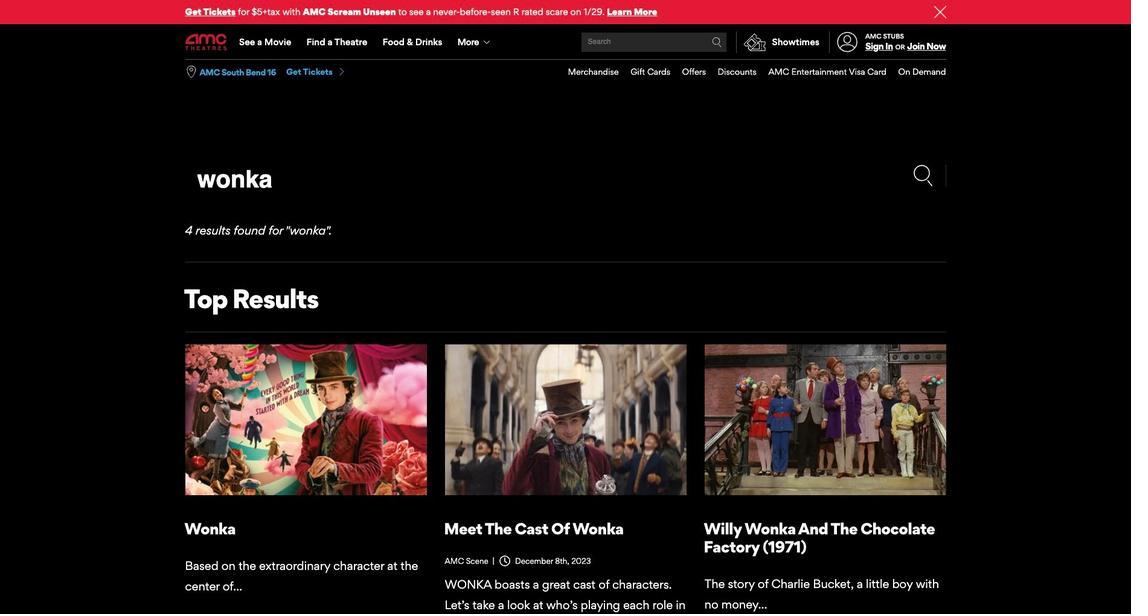 Task type: locate. For each thing, give the bounding box(es) containing it.
1 vertical spatial submit search icon image
[[912, 165, 934, 187]]

menu
[[185, 25, 946, 59], [556, 60, 946, 84]]

submit search icon image for search the amc website text box at the top of the page
[[912, 165, 934, 187]]

3 menu item from the left
[[671, 60, 706, 84]]

showtimes image
[[737, 31, 772, 53]]

4 menu item from the left
[[706, 60, 757, 84]]

0 vertical spatial menu
[[185, 25, 946, 59]]

1 horizontal spatial submit search icon image
[[912, 165, 934, 187]]

0 vertical spatial submit search icon image
[[712, 37, 722, 47]]

sign in or join amc stubs element
[[829, 25, 946, 59]]

submit search icon image
[[712, 37, 722, 47], [912, 165, 934, 187]]

search the AMC website text field
[[185, 165, 912, 195]]

menu item
[[556, 60, 619, 84], [619, 60, 671, 84], [671, 60, 706, 84], [706, 60, 757, 84], [757, 60, 887, 84], [887, 60, 946, 84]]

cookie consent banner dialog
[[0, 582, 1131, 615]]

user profile image
[[831, 32, 865, 52]]

amc logo image
[[185, 34, 227, 51], [185, 34, 227, 51]]

1 vertical spatial menu
[[556, 60, 946, 84]]

0 horizontal spatial submit search icon image
[[712, 37, 722, 47]]

search the AMC website text field
[[586, 38, 712, 47]]



Task type: describe. For each thing, give the bounding box(es) containing it.
6 menu item from the left
[[887, 60, 946, 84]]

1 menu item from the left
[[556, 60, 619, 84]]

wonka image
[[185, 345, 427, 496]]

meet the cast of wonka image
[[445, 345, 687, 496]]

2 menu item from the left
[[619, 60, 671, 84]]

5 menu item from the left
[[757, 60, 887, 84]]

willy wonka and the chocolate factory (1971) image
[[705, 345, 946, 496]]

submit search icon image for search the amc website text field
[[712, 37, 722, 47]]



Task type: vqa. For each thing, say whether or not it's contained in the screenshot.
4th menu item from right
yes



